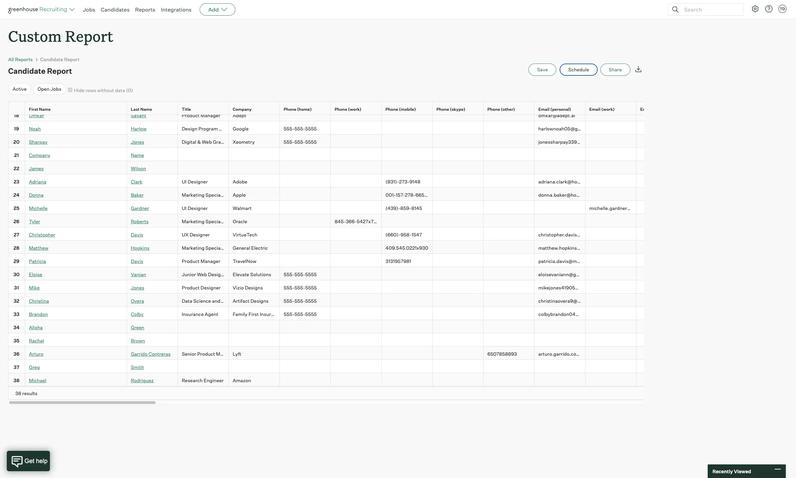 Task type: vqa. For each thing, say whether or not it's contained in the screenshot.


Task type: locate. For each thing, give the bounding box(es) containing it.
row containing 35
[[8, 334, 797, 347]]

1 davis link from the top
[[131, 232, 143, 238]]

candidate down all reports
[[8, 66, 45, 76]]

jones link up overa link
[[131, 285, 144, 291]]

jobs
[[83, 6, 95, 13], [51, 86, 61, 92]]

6507858693
[[488, 351, 517, 357]]

product down junior
[[182, 285, 200, 291]]

first right family
[[249, 312, 259, 317]]

23 cell
[[8, 174, 25, 188]]

2 jones link from the top
[[131, 285, 144, 291]]

0 horizontal spatial jobs
[[51, 86, 61, 92]]

schedule
[[569, 67, 590, 72]]

email inside column header
[[539, 107, 550, 112]]

0 horizontal spatial company
[[29, 152, 50, 158]]

555-555-5555 for google
[[284, 126, 317, 132]]

38 inside cell
[[13, 378, 19, 384]]

email inside column header
[[590, 107, 601, 112]]

1 vertical spatial marketing specialist
[[182, 219, 228, 225]]

0 vertical spatial company
[[233, 107, 252, 112]]

5 phone from the left
[[488, 107, 501, 112]]

2 vertical spatial marketing specialist
[[182, 245, 228, 251]]

jobs left candidates link at the left
[[83, 6, 95, 13]]

1 vertical spatial design
[[296, 298, 312, 304]]

manager up junior web designer
[[201, 259, 220, 264]]

marketing specialist for apple
[[182, 192, 228, 198]]

michael
[[29, 378, 46, 384]]

0 horizontal spatial insurance
[[182, 312, 204, 317]]

reports right all
[[15, 57, 33, 62]]

report down jobs link
[[65, 26, 113, 46]]

17 row from the top
[[8, 307, 797, 320]]

5555
[[306, 126, 317, 132], [306, 139, 317, 145], [306, 272, 317, 278], [306, 285, 317, 291], [306, 298, 317, 304], [306, 312, 317, 317]]

row containing 25
[[8, 201, 797, 214]]

11 row from the top
[[8, 228, 797, 241]]

manager up graphic
[[219, 126, 239, 132]]

active
[[13, 86, 27, 92]]

(0)
[[126, 87, 133, 93]]

jones link for product designer
[[131, 285, 144, 291]]

phone (work) column header
[[331, 102, 384, 117]]

row containing 33
[[8, 307, 797, 320]]

1 vertical spatial 38
[[15, 391, 21, 396]]

product up junior
[[182, 259, 200, 264]]

hide
[[74, 87, 85, 93]]

Search text field
[[683, 5, 738, 14]]

row
[[8, 102, 797, 117], [8, 108, 797, 121], [8, 121, 797, 135], [8, 135, 797, 148], [8, 148, 797, 161], [8, 161, 797, 174], [8, 174, 797, 188], [8, 188, 797, 201], [8, 201, 797, 214], [8, 214, 797, 228], [8, 228, 797, 241], [8, 241, 797, 254], [8, 254, 797, 267], [8, 267, 797, 281], [8, 281, 797, 294], [8, 294, 797, 307], [8, 307, 797, 320], [8, 320, 797, 334], [8, 334, 797, 347], [8, 347, 797, 360], [8, 360, 797, 373], [8, 373, 797, 387]]

cell
[[280, 108, 331, 121], [331, 108, 382, 121], [382, 108, 433, 121], [433, 108, 484, 121], [484, 108, 535, 121], [586, 108, 637, 121], [637, 108, 688, 121], [331, 121, 382, 135], [382, 121, 433, 135], [433, 121, 484, 135], [484, 121, 535, 135], [586, 121, 637, 135], [637, 121, 688, 135], [331, 135, 382, 148], [382, 135, 433, 148], [433, 135, 484, 148], [484, 135, 535, 148], [586, 135, 637, 148], [637, 135, 688, 148], [178, 148, 229, 161], [229, 148, 280, 161], [280, 148, 331, 161], [331, 148, 382, 161], [382, 148, 433, 161], [433, 148, 484, 161], [484, 148, 535, 161], [535, 148, 586, 161], [586, 148, 637, 161], [637, 148, 688, 161], [178, 161, 229, 174], [229, 161, 280, 174], [280, 161, 331, 174], [331, 161, 382, 174], [382, 161, 433, 174], [433, 161, 484, 174], [484, 161, 535, 174], [535, 161, 586, 174], [586, 161, 637, 174], [637, 161, 688, 174], [280, 174, 331, 188], [331, 174, 382, 188], [433, 174, 484, 188], [484, 174, 535, 188], [586, 174, 637, 188], [637, 174, 688, 188], [280, 188, 331, 201], [331, 188, 382, 201], [433, 188, 484, 201], [484, 188, 535, 201], [586, 188, 637, 201], [637, 188, 688, 201], [280, 201, 331, 214], [331, 201, 382, 214], [433, 201, 484, 214], [484, 201, 535, 214], [535, 201, 586, 214], [637, 201, 688, 214], [280, 214, 331, 228], [382, 214, 433, 228], [433, 214, 484, 228], [484, 214, 535, 228], [535, 214, 586, 228], [586, 214, 637, 228], [637, 214, 688, 228], [280, 228, 331, 241], [331, 228, 382, 241], [433, 228, 484, 241], [484, 228, 535, 241], [586, 228, 637, 241], [637, 228, 688, 241], [280, 241, 331, 254], [331, 241, 382, 254], [433, 241, 484, 254], [484, 241, 535, 254], [586, 241, 637, 254], [637, 241, 688, 254], [280, 254, 331, 267], [331, 254, 382, 267], [433, 254, 484, 267], [484, 254, 535, 267], [586, 254, 637, 267], [637, 254, 688, 267], [331, 267, 382, 281], [382, 267, 433, 281], [433, 267, 484, 281], [484, 267, 535, 281], [586, 267, 637, 281], [637, 267, 688, 281], [331, 281, 382, 294], [382, 281, 433, 294], [433, 281, 484, 294], [484, 281, 535, 294], [586, 281, 637, 294], [637, 281, 688, 294], [331, 294, 382, 307], [382, 294, 433, 307], [433, 294, 484, 307], [484, 294, 535, 307], [586, 294, 637, 307], [637, 294, 688, 307], [331, 307, 382, 320], [382, 307, 433, 320], [433, 307, 484, 320], [484, 307, 535, 320], [586, 307, 637, 320], [637, 307, 688, 320], [178, 320, 229, 334], [229, 320, 280, 334], [280, 320, 331, 334], [331, 320, 382, 334], [382, 320, 433, 334], [433, 320, 484, 334], [484, 320, 535, 334], [535, 320, 586, 334], [586, 320, 637, 334], [637, 320, 688, 334], [178, 334, 229, 347], [229, 334, 280, 347], [280, 334, 331, 347], [331, 334, 382, 347], [382, 334, 433, 347], [433, 334, 484, 347], [484, 334, 535, 347], [535, 334, 586, 347], [586, 334, 637, 347], [637, 334, 688, 347], [280, 347, 331, 360], [331, 347, 382, 360], [382, 347, 433, 360], [433, 347, 484, 360], [586, 347, 637, 360], [637, 347, 688, 360], [178, 360, 229, 373], [229, 360, 280, 373], [280, 360, 331, 373], [331, 360, 382, 373], [382, 360, 433, 373], [433, 360, 484, 373], [484, 360, 535, 373], [535, 360, 586, 373], [586, 360, 637, 373], [637, 360, 688, 373], [280, 373, 331, 387], [331, 373, 382, 387], [382, 373, 433, 387], [433, 373, 484, 387], [484, 373, 535, 387], [535, 373, 586, 387], [586, 373, 637, 387], [637, 373, 688, 387]]

5555 for google
[[306, 126, 317, 132]]

3 555-555-5555 from the top
[[284, 272, 317, 278]]

and
[[212, 298, 221, 304]]

29 cell
[[8, 254, 25, 267]]

24 cell
[[8, 188, 25, 201]]

column header
[[8, 102, 27, 117]]

vanian
[[131, 272, 146, 278]]

27 cell
[[8, 228, 25, 241]]

ui designer for adobe
[[182, 179, 208, 185]]

insurance agent
[[182, 312, 218, 317]]

2 vertical spatial report
[[47, 66, 72, 76]]

1 horizontal spatial first
[[249, 312, 259, 317]]

company for company link on the top left of the page
[[29, 152, 50, 158]]

specialist left -
[[251, 298, 273, 304]]

1 vertical spatial jobs
[[51, 86, 61, 92]]

7 row from the top
[[8, 174, 797, 188]]

5555 for xeometry
[[306, 139, 317, 145]]

colby link
[[131, 312, 144, 317]]

2 (work) from the left
[[602, 107, 615, 112]]

0 horizontal spatial email
[[539, 107, 550, 112]]

1 vertical spatial report
[[64, 57, 80, 62]]

product down title
[[182, 113, 200, 118]]

jones up name 'link'
[[131, 139, 144, 145]]

name up omkar link
[[39, 107, 51, 112]]

2 ui designer from the top
[[182, 205, 208, 211]]

ui for clark
[[182, 179, 187, 185]]

38 cell
[[8, 373, 25, 387]]

product for adept
[[182, 113, 200, 118]]

1 horizontal spatial company
[[233, 107, 252, 112]]

patricia link
[[29, 259, 46, 264]]

1 vertical spatial ui designer
[[182, 205, 208, 211]]

0 horizontal spatial (other)
[[501, 107, 516, 112]]

2 phone from the left
[[335, 107, 348, 112]]

1 email from the left
[[539, 107, 550, 112]]

row containing first name
[[8, 102, 797, 117]]

row containing 28
[[8, 241, 797, 254]]

1 horizontal spatial (work)
[[602, 107, 615, 112]]

travelnow
[[233, 259, 257, 264]]

ui designer
[[182, 179, 208, 185], [182, 205, 208, 211]]

0 vertical spatial ui designer
[[182, 179, 208, 185]]

5 row from the top
[[8, 148, 797, 161]]

0 vertical spatial product manager
[[182, 113, 220, 118]]

1 horizontal spatial insurance
[[260, 312, 282, 317]]

michelle
[[29, 205, 48, 211]]

1 vertical spatial jones
[[131, 285, 144, 291]]

1 vertical spatial ui
[[182, 205, 187, 211]]

reports
[[135, 6, 155, 13], [15, 57, 33, 62]]

marketing
[[182, 192, 205, 198], [182, 219, 205, 225], [182, 245, 205, 251]]

candidate report
[[40, 57, 80, 62], [8, 66, 72, 76]]

candidate down custom report
[[40, 57, 63, 62]]

last
[[131, 107, 140, 112]]

matthew
[[29, 245, 48, 251]]

name up savant
[[141, 107, 152, 112]]

product for travelnow
[[182, 259, 200, 264]]

1 vertical spatial jones link
[[131, 285, 144, 291]]

specialist left the apple
[[206, 192, 228, 198]]

without
[[97, 87, 114, 93]]

marketing for general electric
[[182, 245, 205, 251]]

savant
[[131, 113, 146, 118]]

arturo.garrido.contreras@gmail.com
[[539, 351, 621, 357]]

1 horizontal spatial design
[[296, 298, 312, 304]]

001-
[[386, 192, 396, 198]]

add button
[[200, 3, 236, 16]]

davis link
[[131, 232, 143, 238], [131, 259, 143, 264]]

21 row from the top
[[8, 360, 797, 373]]

product manager up junior web designer
[[182, 259, 220, 264]]

greenhouse recruiting image
[[8, 5, 69, 14]]

garrido contreras
[[131, 351, 171, 357]]

jobs right open
[[51, 86, 61, 92]]

5555 for artifact designs
[[306, 298, 317, 304]]

1 horizontal spatial (other)
[[653, 107, 667, 112]]

366-
[[346, 219, 357, 225]]

1 jones from the top
[[131, 139, 144, 145]]

21
[[14, 152, 19, 158]]

1 marketing from the top
[[182, 192, 205, 198]]

2 row from the top
[[8, 108, 797, 121]]

19 row from the top
[[8, 334, 797, 347]]

14 row from the top
[[8, 267, 797, 281]]

design up digital
[[182, 126, 198, 132]]

designer for walmart
[[188, 205, 208, 211]]

table containing 18
[[8, 0, 797, 400]]

1 (work) from the left
[[348, 107, 362, 112]]

2 davis link from the top
[[131, 259, 143, 264]]

1 horizontal spatial email
[[590, 107, 601, 112]]

Hide rows without data (0) checkbox
[[68, 88, 72, 92]]

row containing 30
[[8, 267, 797, 281]]

1 row from the top
[[8, 102, 797, 117]]

web right junior
[[197, 272, 207, 278]]

18 row from the top
[[8, 320, 797, 334]]

table
[[8, 0, 797, 400]]

candidates
[[101, 6, 130, 13]]

phone (work)
[[335, 107, 362, 112]]

davis link up vanian link
[[131, 259, 143, 264]]

2 (other) from the left
[[653, 107, 667, 112]]

38 left results at bottom
[[15, 391, 21, 396]]

marketing specialist for oracle
[[182, 219, 228, 225]]

designs left -
[[251, 298, 269, 304]]

sharpay link
[[29, 139, 48, 145]]

2 ui from the top
[[182, 205, 187, 211]]

6 row from the top
[[8, 161, 797, 174]]

integrations link
[[161, 6, 192, 13]]

first up omkar link
[[29, 107, 38, 112]]

2 vertical spatial marketing
[[182, 245, 205, 251]]

elevate solutions
[[233, 272, 271, 278]]

mike
[[29, 285, 40, 291]]

phone (mobile) column header
[[382, 102, 434, 117]]

2 marketing specialist from the top
[[182, 219, 228, 225]]

8 row from the top
[[8, 188, 797, 201]]

first inside column header
[[29, 107, 38, 112]]

32 cell
[[8, 294, 25, 307]]

alisha
[[29, 325, 43, 331]]

1 vertical spatial product manager
[[182, 259, 220, 264]]

row containing 38
[[8, 373, 797, 387]]

report down candidate report link
[[47, 66, 72, 76]]

patricia
[[29, 259, 46, 264]]

0 horizontal spatial reports
[[15, 57, 33, 62]]

specialist down ux designer
[[206, 245, 228, 251]]

product for vizio designs
[[182, 285, 200, 291]]

0 vertical spatial designs
[[245, 285, 263, 291]]

1 vertical spatial marketing
[[182, 219, 205, 225]]

38 down 37
[[13, 378, 19, 384]]

data
[[182, 298, 193, 304]]

harlow link
[[131, 126, 147, 132]]

candidates link
[[101, 6, 130, 13]]

hide rows without data (0)
[[74, 87, 133, 93]]

garrido
[[131, 351, 148, 357]]

(660)-
[[386, 232, 401, 238]]

row containing 19
[[8, 121, 797, 135]]

2 horizontal spatial email
[[641, 107, 652, 112]]

marketing specialist for general electric
[[182, 245, 228, 251]]

1 davis from the top
[[131, 232, 143, 238]]

harlownoah05@gmail.com
[[539, 126, 599, 132]]

3 marketing specialist from the top
[[182, 245, 228, 251]]

agent
[[205, 312, 218, 317]]

company up adept
[[233, 107, 252, 112]]

product right senior
[[197, 351, 215, 357]]

16 row from the top
[[8, 294, 797, 307]]

5 5555 from the top
[[306, 298, 317, 304]]

manager up design program manager
[[201, 113, 220, 118]]

row containing 24
[[8, 188, 797, 201]]

0 vertical spatial candidate report
[[40, 57, 80, 62]]

digital
[[182, 139, 197, 145]]

1 vertical spatial reports
[[15, 57, 33, 62]]

design right -
[[296, 298, 312, 304]]

shared
[[238, 351, 254, 357]]

6 5555 from the top
[[306, 312, 317, 317]]

3131957981
[[386, 259, 412, 264]]

product right -
[[277, 298, 295, 304]]

first name column header
[[25, 102, 129, 117]]

22
[[14, 166, 19, 171]]

davis link down roberts
[[131, 232, 143, 238]]

candidate report down custom report
[[40, 57, 80, 62]]

row containing 23
[[8, 174, 797, 188]]

3 marketing from the top
[[182, 245, 205, 251]]

3 phone from the left
[[386, 107, 399, 112]]

2 email from the left
[[590, 107, 601, 112]]

michael link
[[29, 378, 46, 384]]

1 vertical spatial davis
[[131, 259, 143, 264]]

0 vertical spatial candidate
[[40, 57, 63, 62]]

1 vertical spatial candidate
[[8, 66, 45, 76]]

1 vertical spatial designs
[[251, 298, 269, 304]]

0 vertical spatial ui
[[182, 179, 187, 185]]

savant link
[[131, 113, 146, 118]]

company inside company column header
[[233, 107, 252, 112]]

15 row from the top
[[8, 281, 797, 294]]

jones up overa link
[[131, 285, 144, 291]]

davis up vanian link
[[131, 259, 143, 264]]

email (personal) column header
[[535, 102, 587, 117]]

1 vertical spatial company
[[29, 152, 50, 158]]

contreras
[[149, 351, 171, 357]]

25 cell
[[8, 201, 25, 214]]

1 ui designer from the top
[[182, 179, 208, 185]]

1 product manager from the top
[[182, 113, 220, 118]]

insurance down data
[[182, 312, 204, 317]]

0 vertical spatial jones link
[[131, 139, 144, 145]]

(mobile)
[[399, 107, 416, 112]]

web right the &
[[202, 139, 212, 145]]

13 row from the top
[[8, 254, 797, 267]]

2 marketing from the top
[[182, 219, 205, 225]]

manager for travelnow
[[201, 259, 220, 264]]

title
[[182, 107, 191, 112]]

davis link for product manager
[[131, 259, 143, 264]]

rachel link
[[29, 338, 44, 344]]

ui designer for walmart
[[182, 205, 208, 211]]

0 vertical spatial first
[[29, 107, 38, 112]]

31 cell
[[8, 281, 25, 294]]

9148
[[410, 179, 421, 185]]

0 vertical spatial marketing specialist
[[182, 192, 228, 198]]

phone (skype) column header
[[433, 102, 485, 117]]

2 product manager from the top
[[182, 259, 220, 264]]

10 row from the top
[[8, 214, 797, 228]]

artifact designs
[[233, 298, 269, 304]]

recently
[[713, 469, 734, 474]]

0 vertical spatial marketing
[[182, 192, 205, 198]]

12 row from the top
[[8, 241, 797, 254]]

jones link up name 'link'
[[131, 139, 144, 145]]

0 vertical spatial davis link
[[131, 232, 143, 238]]

last name column header
[[127, 102, 180, 117]]

wilson
[[131, 166, 146, 171]]

36
[[13, 351, 19, 357]]

3 email from the left
[[641, 107, 652, 112]]

gardner link
[[131, 205, 149, 211]]

0 vertical spatial reports
[[135, 6, 155, 13]]

0 horizontal spatial first
[[29, 107, 38, 112]]

26 cell
[[8, 214, 25, 228]]

20 row from the top
[[8, 347, 797, 360]]

0 vertical spatial manager
[[201, 113, 220, 118]]

21 cell
[[8, 148, 25, 161]]

001-157-278-6653x014
[[386, 192, 438, 198]]

36 cell
[[8, 347, 25, 360]]

noah link
[[29, 126, 41, 132]]

company column header
[[229, 102, 282, 117]]

davis down roberts
[[131, 232, 143, 238]]

(660)-958-1547
[[386, 232, 422, 238]]

1 vertical spatial davis link
[[131, 259, 143, 264]]

18
[[14, 113, 19, 118]]

phone (home) column header
[[280, 102, 333, 117]]

20 cell
[[8, 135, 25, 148]]

1 ui from the top
[[182, 179, 187, 185]]

row containing 29
[[8, 254, 797, 267]]

product manager up the program
[[182, 113, 220, 118]]

adriana link
[[29, 179, 46, 185]]

23
[[14, 179, 19, 185]]

4 phone from the left
[[437, 107, 450, 112]]

4 row from the top
[[8, 135, 797, 148]]

ui for gardner
[[182, 205, 187, 211]]

company down the sharpay link
[[29, 152, 50, 158]]

1 jones link from the top
[[131, 139, 144, 145]]

4 555-555-5555 from the top
[[284, 285, 317, 291]]

candidate report up open
[[8, 66, 72, 76]]

0 vertical spatial 38
[[13, 378, 19, 384]]

1 marketing specialist from the top
[[182, 192, 228, 198]]

0 vertical spatial design
[[182, 126, 198, 132]]

1 phone from the left
[[284, 107, 297, 112]]

0 vertical spatial jobs
[[83, 6, 95, 13]]

22 row from the top
[[8, 373, 797, 387]]

general electric
[[233, 245, 268, 251]]

artifact
[[233, 298, 250, 304]]

oracle
[[233, 219, 247, 225]]

1 insurance from the left
[[182, 312, 204, 317]]

phone inside 'column header'
[[386, 107, 399, 112]]

report down custom report
[[64, 57, 80, 62]]

specialist left oracle
[[206, 219, 228, 225]]

0 vertical spatial davis
[[131, 232, 143, 238]]

name
[[39, 107, 51, 112], [141, 107, 152, 112], [131, 152, 144, 158]]

6653x014
[[416, 192, 438, 198]]

patricia.davis@mail.com
[[539, 259, 594, 264]]

davis
[[131, 232, 143, 238], [131, 259, 143, 264]]

2 vertical spatial manager
[[201, 259, 220, 264]]

28 cell
[[8, 241, 25, 254]]

4 5555 from the top
[[306, 285, 317, 291]]

18 cell
[[8, 108, 25, 121]]

designs down elevate solutions
[[245, 285, 263, 291]]

1 horizontal spatial jobs
[[83, 6, 95, 13]]

reports right candidates
[[135, 6, 155, 13]]

christopher.davis@gmail.com
[[539, 232, 605, 238]]

2 davis from the top
[[131, 259, 143, 264]]

jones
[[131, 139, 144, 145], [131, 285, 144, 291]]

3 row from the top
[[8, 121, 797, 135]]

(work) for phone (work)
[[348, 107, 362, 112]]

1 5555 from the top
[[306, 126, 317, 132]]

9 row from the top
[[8, 201, 797, 214]]

save and schedule this report to revisit it! element
[[529, 64, 560, 76]]

baker
[[131, 192, 144, 198]]

vizio
[[233, 285, 244, 291]]

2 555-555-5555 from the top
[[284, 139, 317, 145]]

3 5555 from the top
[[306, 272, 317, 278]]

5 555-555-5555 from the top
[[284, 298, 317, 304]]

1 (other) from the left
[[501, 107, 516, 112]]

clark
[[131, 179, 143, 185]]

1 555-555-5555 from the top
[[284, 126, 317, 132]]

0 vertical spatial jones
[[131, 139, 144, 145]]

insurance down -
[[260, 312, 282, 317]]

marketing for oracle
[[182, 219, 205, 225]]

2 5555 from the top
[[306, 139, 317, 145]]

(other) inside column header
[[501, 107, 516, 112]]

555-555-5555 for xeometry
[[284, 139, 317, 145]]

2 jones from the top
[[131, 285, 144, 291]]

0 horizontal spatial (work)
[[348, 107, 362, 112]]

row containing 26
[[8, 214, 797, 228]]



Task type: describe. For each thing, give the bounding box(es) containing it.
rides
[[255, 351, 268, 357]]

general
[[233, 245, 250, 251]]

row containing 37
[[8, 360, 797, 373]]

designer for adobe
[[188, 179, 208, 185]]

(work) for email (work)
[[602, 107, 615, 112]]

row containing 36
[[8, 347, 797, 360]]

0 horizontal spatial design
[[182, 126, 198, 132]]

1 vertical spatial web
[[197, 272, 207, 278]]

phone for phone (other)
[[488, 107, 501, 112]]

row containing 32
[[8, 294, 797, 307]]

1 horizontal spatial reports
[[135, 6, 155, 13]]

phone for phone (home)
[[284, 107, 297, 112]]

37 cell
[[8, 360, 25, 373]]

(439)-
[[386, 205, 401, 211]]

all reports
[[8, 57, 33, 62]]

ux designer
[[182, 232, 210, 238]]

(831)-
[[386, 179, 399, 185]]

jones for product designer
[[131, 285, 144, 291]]

overa
[[131, 298, 144, 304]]

manager for adept
[[201, 113, 220, 118]]

5555 for vizio designs
[[306, 285, 317, 291]]

555-555-5555 for elevate solutions
[[284, 272, 317, 278]]

(other) for email (other)
[[653, 107, 667, 112]]

harlow
[[131, 126, 147, 132]]

32
[[14, 298, 19, 304]]

virtuetech
[[233, 232, 258, 238]]

5555 for elevate solutions
[[306, 272, 317, 278]]

phone for phone (work)
[[335, 107, 348, 112]]

sharpay
[[29, 139, 48, 145]]

mike link
[[29, 285, 40, 291]]

1 vertical spatial manager
[[219, 126, 239, 132]]

phone for phone (skype)
[[437, 107, 450, 112]]

candidate report link
[[40, 57, 80, 62]]

christina link
[[29, 298, 49, 304]]

phone (home)
[[284, 107, 312, 112]]

0 vertical spatial web
[[202, 139, 212, 145]]

omkar link
[[29, 113, 44, 118]]

35 cell
[[8, 334, 25, 347]]

data
[[115, 87, 125, 93]]

row containing 22
[[8, 161, 797, 174]]

amazon
[[233, 378, 251, 384]]

38 for 38 results
[[15, 391, 21, 396]]

845-366-5427x7526
[[335, 219, 383, 225]]

research engineer
[[182, 378, 224, 384]]

eloise
[[29, 272, 42, 278]]

jones for digital & web graphic designer
[[131, 139, 144, 145]]

product manager for adept
[[182, 113, 220, 118]]

29
[[14, 259, 19, 264]]

marketing for apple
[[182, 192, 205, 198]]

34 cell
[[8, 320, 25, 334]]

adept
[[233, 113, 247, 118]]

junior web designer
[[182, 272, 228, 278]]

1 vertical spatial candidate report
[[8, 66, 72, 76]]

38 for 38
[[13, 378, 19, 384]]

email for email (work)
[[590, 107, 601, 112]]

data science and visualization specialist - product design
[[182, 298, 312, 304]]

name for first name
[[39, 107, 51, 112]]

name for last name
[[141, 107, 152, 112]]

title column header
[[178, 102, 231, 117]]

roberts
[[131, 219, 149, 225]]

last name
[[131, 107, 152, 112]]

jonessharpay339@gmail.com
[[539, 139, 605, 145]]

20
[[13, 139, 20, 145]]

program
[[199, 126, 218, 132]]

22 cell
[[8, 161, 25, 174]]

0 vertical spatial report
[[65, 26, 113, 46]]

custom report
[[8, 26, 113, 46]]

omkar@adept.ai
[[539, 113, 576, 118]]

(831)-273-9148
[[386, 179, 421, 185]]

37
[[14, 365, 19, 370]]

designer for vizio designs
[[201, 285, 221, 291]]

senior
[[182, 351, 196, 357]]

design program manager
[[182, 126, 239, 132]]

1 vertical spatial first
[[249, 312, 259, 317]]

brown
[[131, 338, 145, 344]]

26
[[14, 219, 19, 225]]

adriana.clark@hotmail.com
[[539, 179, 600, 185]]

555-555-5555 for vizio designs
[[284, 285, 317, 291]]

name link
[[131, 152, 144, 158]]

phone (other) column header
[[484, 102, 536, 117]]

33
[[14, 312, 19, 317]]

product designer
[[182, 285, 221, 291]]

845-
[[335, 219, 346, 225]]

mikejones41905@gmail.com
[[539, 285, 603, 291]]

download image
[[635, 65, 643, 73]]

row containing 27
[[8, 228, 797, 241]]

row containing 18
[[8, 108, 797, 121]]

jobs link
[[83, 6, 95, 13]]

specialist for general electric
[[206, 245, 228, 251]]

science
[[194, 298, 211, 304]]

visualization
[[222, 298, 250, 304]]

james link
[[29, 166, 44, 171]]

row containing 31
[[8, 281, 797, 294]]

adriana
[[29, 179, 46, 185]]

2 insurance from the left
[[260, 312, 282, 317]]

all reports link
[[8, 57, 33, 62]]

davis for ux designer
[[131, 232, 143, 238]]

email for email (personal)
[[539, 107, 550, 112]]

roberts link
[[131, 219, 149, 225]]

row containing 34
[[8, 320, 797, 334]]

results
[[22, 391, 37, 396]]

integrations
[[161, 6, 192, 13]]

senior product manager, shared rides
[[182, 351, 268, 357]]

vizio designs
[[233, 285, 263, 291]]

greg link
[[29, 365, 40, 370]]

td button
[[778, 3, 789, 14]]

(skype)
[[450, 107, 466, 112]]

company for company column header
[[233, 107, 252, 112]]

specialist for apple
[[206, 192, 228, 198]]

&
[[198, 139, 201, 145]]

31
[[14, 285, 19, 291]]

tyler link
[[29, 219, 40, 225]]

(439)-859-8145
[[386, 205, 423, 211]]

adobe
[[233, 179, 248, 185]]

designer for virtuetech
[[190, 232, 210, 238]]

garrido contreras link
[[131, 351, 171, 357]]

8145
[[412, 205, 423, 211]]

1547
[[412, 232, 422, 238]]

phone for phone (mobile)
[[386, 107, 399, 112]]

859-
[[401, 205, 412, 211]]

555-555-5555 for artifact designs
[[284, 298, 317, 304]]

name up wilson
[[131, 152, 144, 158]]

30 cell
[[8, 267, 25, 281]]

family
[[233, 312, 248, 317]]

designs for vizio designs
[[245, 285, 263, 291]]

davis link for ux designer
[[131, 232, 143, 238]]

davis for product manager
[[131, 259, 143, 264]]

baker link
[[131, 192, 144, 198]]

lyft
[[233, 351, 242, 357]]

rachel
[[29, 338, 44, 344]]

product manager for travelnow
[[182, 259, 220, 264]]

walmart
[[233, 205, 252, 211]]

donna
[[29, 192, 44, 198]]

30
[[13, 272, 20, 278]]

(other) for phone (other)
[[501, 107, 516, 112]]

hopkins
[[131, 245, 150, 251]]

19 cell
[[8, 121, 25, 135]]

jones link for digital & web graphic designer
[[131, 139, 144, 145]]

specialist for oracle
[[206, 219, 228, 225]]

green link
[[131, 325, 144, 331]]

smith link
[[131, 365, 144, 370]]

designs for artifact designs
[[251, 298, 269, 304]]

wilson link
[[131, 166, 146, 171]]

row containing 21
[[8, 148, 797, 161]]

33 cell
[[8, 307, 25, 320]]

email (work)
[[590, 107, 615, 112]]

email (work) column header
[[586, 102, 638, 117]]

michelle link
[[29, 205, 48, 211]]

share
[[609, 67, 623, 72]]

email for email (other)
[[641, 107, 652, 112]]

row containing 20
[[8, 135, 797, 148]]

configure image
[[752, 5, 760, 13]]



